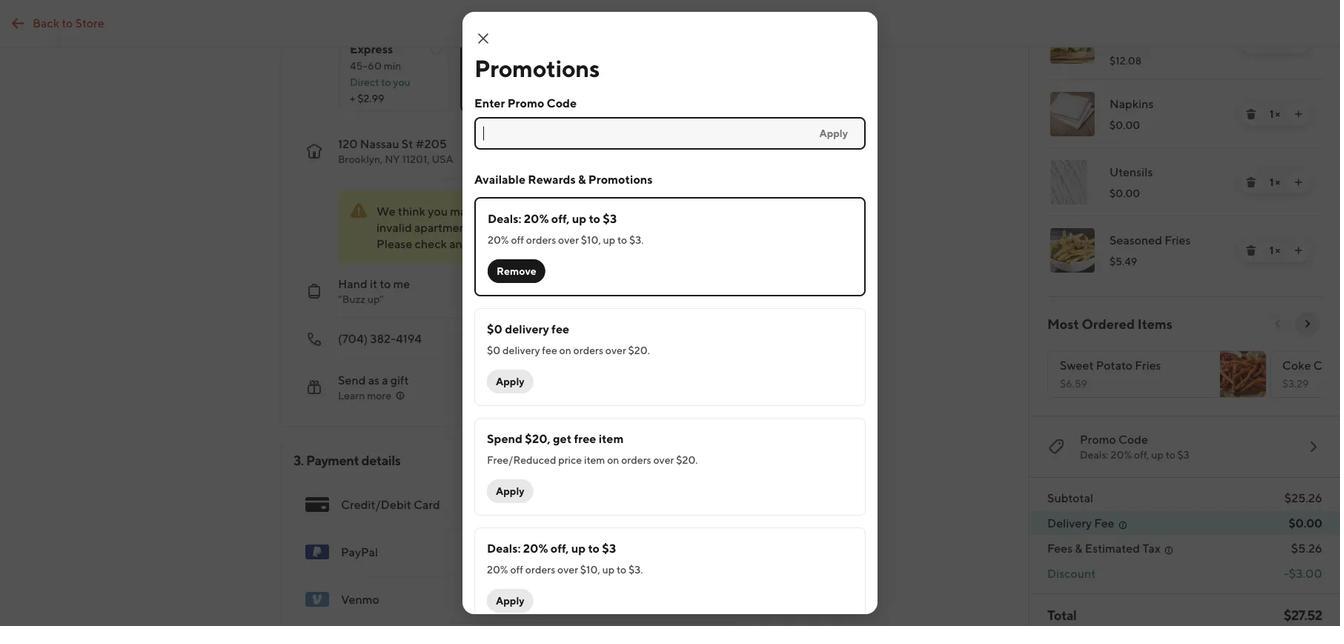 Task type: describe. For each thing, give the bounding box(es) containing it.
can
[[1314, 359, 1336, 373]]

st
[[402, 137, 413, 151]]

tax
[[1143, 542, 1161, 556]]

add one to cart image
[[1293, 108, 1305, 120]]

120 nassau st #205 brooklyn,  ny 11201,  usa
[[338, 137, 454, 165]]

seasoned fries image
[[1051, 228, 1095, 273]]

$3.29
[[1283, 378, 1310, 390]]

learn more button
[[338, 389, 406, 403]]

× for seasoned fries
[[1276, 244, 1281, 257]]

$27.52
[[1284, 607, 1323, 623]]

delivery
[[1048, 517, 1093, 531]]

to inside promo code deals: 20% off, up to $3
[[1166, 449, 1176, 461]]

credit/debit card
[[341, 498, 440, 512]]

send as a gift
[[338, 373, 409, 387]]

we
[[377, 204, 396, 218]]

store
[[75, 16, 104, 30]]

sweet potato fries $6.59
[[1060, 359, 1162, 390]]

number.
[[515, 221, 559, 235]]

1 vertical spatial &
[[1076, 542, 1083, 556]]

to inside button
[[62, 16, 73, 30]]

deals: inside promo code deals: 20% off, up to $3
[[1081, 449, 1109, 461]]

hand it to me "buzz up"
[[338, 277, 410, 306]]

delivery for $0 delivery fee on orders over $20.
[[503, 344, 540, 357]]

1 × for napkins
[[1270, 108, 1281, 120]]

think
[[398, 204, 426, 218]]

20% off orders over $10, up to $3. for apply
[[487, 564, 643, 576]]

to inside 45–60 min direct to you + $2.99
[[381, 76, 391, 88]]

venmo button
[[294, 576, 736, 624]]

coke can $3.29
[[1283, 359, 1336, 390]]

add one to cart image for utensils
[[1293, 177, 1305, 188]]

enter
[[475, 96, 505, 110]]

-
[[1285, 567, 1290, 581]]

to inside hand it to me "buzz up"
[[380, 277, 391, 291]]

we think you may have entered an invalid apartment or suite number. please check and correct if needed.
[[377, 204, 567, 251]]

invalid
[[377, 221, 412, 235]]

next button of carousel image
[[1302, 318, 1314, 330]]

price
[[559, 454, 582, 466]]

$6.59
[[1060, 378, 1088, 390]]

apply for deals: 20% off, up to $3
[[496, 595, 525, 607]]

apply for $0 delivery fee
[[496, 376, 525, 388]]

edit address
[[604, 205, 664, 217]]

apply button for spend $20, get free item
[[487, 480, 534, 504]]

seasoned fries
[[1110, 233, 1191, 247]]

may
[[450, 204, 473, 218]]

1 for utensils
[[1270, 176, 1274, 188]]

$0.00 for delivery
[[1289, 517, 1323, 531]]

me
[[393, 277, 410, 291]]

× for napkins
[[1276, 108, 1281, 120]]

items
[[1138, 316, 1173, 332]]

$20,
[[525, 432, 551, 446]]

back to store
[[33, 16, 104, 30]]

$20. for spend $20, get free item
[[677, 454, 698, 466]]

check
[[415, 237, 447, 251]]

learn
[[338, 390, 365, 402]]

120
[[338, 137, 358, 151]]

as
[[368, 373, 380, 387]]

45–60 min direct to you + $2.99
[[350, 60, 411, 105]]

$2.99
[[358, 92, 385, 105]]

learn more
[[338, 390, 392, 402]]

off, for apply
[[551, 542, 569, 556]]

1 × for seasoned fries
[[1270, 244, 1281, 257]]

an
[[548, 204, 561, 218]]

0 horizontal spatial code
[[547, 96, 577, 110]]

free/reduced
[[487, 454, 557, 466]]

20% off orders over $10, up to $3. for remove
[[488, 234, 644, 246]]

50–65 min
[[665, 8, 724, 22]]

remove button
[[488, 260, 546, 283]]

apply button for $0 delivery fee
[[487, 370, 534, 394]]

available
[[475, 172, 526, 187]]

(704) 382-4194
[[338, 332, 422, 346]]

45–60
[[350, 60, 382, 72]]

edit
[[604, 205, 625, 217]]

0 horizontal spatial &
[[579, 172, 586, 187]]

most ordered items
[[1048, 316, 1173, 332]]

sweet
[[1060, 359, 1094, 373]]

have
[[475, 204, 501, 218]]

edit address button
[[595, 199, 673, 223]]

menu containing credit/debit card
[[294, 481, 736, 627]]

$25.26
[[1285, 491, 1323, 505]]

"buzz
[[338, 293, 366, 306]]

$3.00
[[1290, 567, 1323, 581]]

utensils
[[1110, 165, 1153, 179]]

suite
[[487, 221, 513, 235]]

min for 45–60
[[384, 60, 401, 72]]

on for spend $20, get free item
[[608, 454, 620, 466]]

1 for seasoned fries
[[1270, 244, 1274, 257]]

a inside radio
[[633, 60, 639, 72]]

time
[[641, 60, 662, 72]]

remove
[[497, 265, 537, 277]]

20% inside promo code deals: 20% off, up to $3
[[1111, 449, 1133, 461]]

nassau
[[360, 137, 399, 151]]

deals: for remove
[[488, 212, 522, 226]]

remove item from cart image
[[1246, 245, 1258, 257]]

$3. for remove
[[630, 234, 644, 246]]

usa
[[432, 153, 454, 165]]

previous button of carousel image
[[1273, 318, 1284, 330]]

express
[[350, 42, 393, 56]]

$12.08
[[1110, 55, 1142, 67]]

add one to cart image for seasoned fries
[[1293, 245, 1305, 257]]

promo code deals: 20% off, up to $3
[[1081, 433, 1190, 461]]

ordered
[[1082, 316, 1136, 332]]

apply button for deals: 20% off, up to $3
[[487, 590, 534, 613]]

or
[[473, 221, 484, 235]]

if
[[513, 237, 520, 251]]

paypal button
[[294, 529, 736, 576]]

credit/debit
[[341, 498, 411, 512]]

1 × for utensils
[[1270, 176, 1281, 188]]

gift
[[391, 373, 409, 387]]

off for remove
[[511, 234, 524, 246]]

deals: 20% off, up to $3 for remove
[[488, 212, 617, 226]]

3. payment details
[[294, 452, 401, 468]]

entered
[[504, 204, 546, 218]]

spend $20, get free item
[[487, 432, 624, 446]]



Task type: vqa. For each thing, say whether or not it's contained in the screenshot.
the middle 'OFF,'
yes



Task type: locate. For each thing, give the bounding box(es) containing it.
get
[[553, 432, 572, 446]]

deals: 20% off, up to $3 for apply
[[487, 542, 616, 556]]

2 vertical spatial off,
[[551, 542, 569, 556]]

orders
[[526, 234, 556, 246], [574, 344, 604, 357], [622, 454, 652, 466], [526, 564, 556, 576]]

50–65 down "standard"
[[472, 60, 505, 72]]

& right "fees"
[[1076, 542, 1083, 556]]

fries inside the sweet potato fries $6.59
[[1136, 359, 1162, 373]]

1 vertical spatial off
[[511, 564, 524, 576]]

0 vertical spatial &
[[579, 172, 586, 187]]

enter promo code
[[475, 96, 577, 110]]

choose
[[595, 60, 631, 72]]

a
[[633, 60, 639, 72], [382, 373, 388, 387]]

address
[[627, 205, 664, 217]]

napkins
[[1110, 97, 1154, 111]]

delivery down the $0 delivery fee
[[503, 344, 540, 357]]

$20. for $0 delivery fee
[[629, 344, 650, 357]]

0 vertical spatial $20.
[[629, 344, 650, 357]]

0 horizontal spatial $20.
[[629, 344, 650, 357]]

1 vertical spatial $20.
[[677, 454, 698, 466]]

3 × from the top
[[1276, 176, 1281, 188]]

you right 'direct'
[[393, 76, 411, 88]]

most
[[1048, 316, 1080, 332]]

fee for $0 delivery fee
[[552, 322, 570, 336]]

2 1 × from the top
[[1270, 108, 1281, 120]]

apply button
[[811, 122, 857, 145], [487, 370, 534, 394], [487, 480, 534, 504], [487, 590, 534, 613]]

fees & estimated
[[1048, 542, 1141, 556]]

11201,
[[402, 153, 430, 165]]

1 horizontal spatial 50–65
[[665, 8, 701, 22]]

on right price
[[608, 454, 620, 466]]

20%
[[524, 212, 549, 226], [488, 234, 509, 246], [1111, 449, 1133, 461], [523, 542, 548, 556], [487, 564, 508, 576]]

free/reduced price item on orders over $20.
[[487, 454, 698, 466]]

ny
[[385, 153, 400, 165]]

none radio containing standard
[[461, 35, 571, 112]]

it
[[370, 277, 377, 291]]

1 horizontal spatial fries
[[1165, 233, 1191, 247]]

remove item from cart image
[[1246, 108, 1258, 120], [1246, 177, 1258, 188]]

1 vertical spatial off,
[[1135, 449, 1150, 461]]

up"
[[368, 293, 384, 306]]

remove item from cart image up remove item from cart icon
[[1246, 177, 1258, 188]]

option group
[[338, 23, 724, 112]]

hand
[[338, 277, 368, 291]]

None radio
[[338, 35, 449, 112]]

1 1 from the top
[[1270, 35, 1274, 47]]

1 vertical spatial delivery
[[503, 344, 540, 357]]

rewards
[[528, 172, 576, 187]]

$0 down the $0 delivery fee
[[487, 344, 501, 357]]

1 horizontal spatial &
[[1076, 542, 1083, 556]]

0 vertical spatial item
[[599, 432, 624, 446]]

$5.49
[[1110, 255, 1138, 268]]

1 vertical spatial 50–65
[[472, 60, 505, 72]]

Choose a time radio
[[583, 35, 722, 112]]

1 horizontal spatial promo
[[1081, 433, 1117, 447]]

promo
[[508, 96, 545, 110], [1081, 433, 1117, 447]]

promo down $6.59
[[1081, 433, 1117, 447]]

$3 for remove
[[603, 212, 617, 226]]

$0.00 for napkins
[[1110, 119, 1141, 131]]

0 horizontal spatial you
[[393, 76, 411, 88]]

1 vertical spatial item
[[584, 454, 605, 466]]

apartment
[[415, 221, 471, 235]]

0 vertical spatial $0
[[487, 322, 503, 336]]

close promotions image
[[475, 30, 492, 47]]

0 horizontal spatial min
[[384, 60, 401, 72]]

delivery up $0 delivery fee on orders over $20.
[[505, 322, 549, 336]]

$0.00
[[1110, 119, 1141, 131], [1110, 187, 1141, 199], [1289, 517, 1323, 531]]

$0.00 for utensils
[[1110, 187, 1141, 199]]

off, inside promo code deals: 20% off, up to $3
[[1135, 449, 1150, 461]]

0 horizontal spatial 50–65
[[472, 60, 505, 72]]

(704)
[[338, 332, 368, 346]]

$3 for apply
[[602, 542, 616, 556]]

1
[[1270, 35, 1274, 47], [1270, 108, 1274, 120], [1270, 176, 1274, 188], [1270, 244, 1274, 257]]

×
[[1276, 35, 1281, 47], [1276, 108, 1281, 120], [1276, 176, 1281, 188], [1276, 244, 1281, 257]]

3 1 from the top
[[1270, 176, 1274, 188]]

a right as
[[382, 373, 388, 387]]

3. payment
[[294, 452, 359, 468]]

0 vertical spatial a
[[633, 60, 639, 72]]

min for 50–65
[[704, 8, 724, 22]]

deals: up venmo button
[[487, 542, 521, 556]]

0 vertical spatial promo
[[508, 96, 545, 110]]

fee for $0 delivery fee on orders over $20.
[[542, 344, 558, 357]]

0 vertical spatial remove item from cart image
[[1246, 108, 1258, 120]]

estimated
[[1086, 542, 1141, 556]]

fries right potato
[[1136, 359, 1162, 373]]

0 vertical spatial $10,
[[581, 234, 601, 246]]

min inside standard 50–65 min
[[507, 60, 524, 72]]

0 vertical spatial off
[[511, 234, 524, 246]]

2 $0 from the top
[[487, 344, 501, 357]]

$0 for $0 delivery fee
[[487, 322, 503, 336]]

min
[[704, 8, 724, 22], [384, 60, 401, 72], [507, 60, 524, 72]]

1 1 × from the top
[[1270, 35, 1281, 47]]

0 vertical spatial $0.00
[[1110, 119, 1141, 131]]

0 horizontal spatial a
[[382, 373, 388, 387]]

1 remove item from cart image from the top
[[1246, 108, 1258, 120]]

item right free
[[599, 432, 624, 446]]

0 vertical spatial code
[[547, 96, 577, 110]]

we think you may have entered an invalid apartment or suite number. please check and correct if needed. status
[[338, 191, 679, 264]]

0 vertical spatial $3.
[[630, 234, 644, 246]]

a left time
[[633, 60, 639, 72]]

deals: 20% off, up to $3 up venmo button
[[487, 542, 616, 556]]

382-
[[370, 332, 396, 346]]

0 vertical spatial promotions
[[475, 54, 600, 82]]

4 1 from the top
[[1270, 244, 1274, 257]]

× for utensils
[[1276, 176, 1281, 188]]

on
[[560, 344, 572, 357], [608, 454, 620, 466]]

1 vertical spatial fee
[[542, 344, 558, 357]]

1 vertical spatial deals:
[[1081, 449, 1109, 461]]

1 horizontal spatial code
[[1119, 433, 1149, 447]]

2 1 from the top
[[1270, 108, 1274, 120]]

0 vertical spatial fee
[[552, 322, 570, 336]]

list
[[1036, 0, 1323, 285]]

1 vertical spatial add one to cart image
[[1293, 245, 1305, 257]]

None radio
[[461, 35, 571, 112]]

off for apply
[[511, 564, 524, 576]]

fee
[[552, 322, 570, 336], [542, 344, 558, 357]]

0 vertical spatial off,
[[552, 212, 570, 226]]

off, for remove
[[552, 212, 570, 226]]

card
[[414, 498, 440, 512]]

delivery for $0 delivery fee
[[505, 322, 549, 336]]

off
[[511, 234, 524, 246], [511, 564, 524, 576]]

item down free
[[584, 454, 605, 466]]

1 vertical spatial $3
[[1178, 449, 1190, 461]]

$10,
[[581, 234, 601, 246], [581, 564, 601, 576]]

0 horizontal spatial fries
[[1136, 359, 1162, 373]]

add one to cart image right remove item from cart icon
[[1293, 245, 1305, 257]]

2 add one to cart image from the top
[[1293, 245, 1305, 257]]

add one to cart image down add one to cart image
[[1293, 177, 1305, 188]]

free
[[574, 432, 597, 446]]

4 × from the top
[[1276, 244, 1281, 257]]

0 vertical spatial deals: 20% off, up to $3
[[488, 212, 617, 226]]

$0.00 up $5.26 at the bottom right of page
[[1289, 517, 1323, 531]]

2 vertical spatial $0.00
[[1289, 517, 1323, 531]]

$0.00 down utensils
[[1110, 187, 1141, 199]]

1 vertical spatial promo
[[1081, 433, 1117, 447]]

deals: right or
[[488, 212, 522, 226]]

back to store button
[[0, 9, 113, 38]]

$0.00 down napkins
[[1110, 119, 1141, 131]]

deals: up subtotal
[[1081, 449, 1109, 461]]

0 vertical spatial 20% off orders over $10, up to $3.
[[488, 234, 644, 246]]

code
[[547, 96, 577, 110], [1119, 433, 1149, 447]]

add one to cart image
[[1293, 177, 1305, 188], [1293, 245, 1305, 257]]

0 vertical spatial fries
[[1165, 233, 1191, 247]]

4 1 × from the top
[[1270, 244, 1281, 257]]

deals:
[[488, 212, 522, 226], [1081, 449, 1109, 461], [487, 542, 521, 556]]

$10, for apply
[[581, 564, 601, 576]]

50–65
[[665, 8, 701, 22], [472, 60, 505, 72]]

50–65 inside standard 50–65 min
[[472, 60, 505, 72]]

0 horizontal spatial promo
[[508, 96, 545, 110]]

$0 for $0 delivery fee on orders over $20.
[[487, 344, 501, 357]]

1 vertical spatial code
[[1119, 433, 1149, 447]]

menu
[[294, 481, 736, 627]]

2 horizontal spatial min
[[704, 8, 724, 22]]

list containing napkins
[[1036, 0, 1323, 285]]

1 vertical spatial $0
[[487, 344, 501, 357]]

promo inside promo code deals: 20% off, up to $3
[[1081, 433, 1117, 447]]

code down the sweet potato fries $6.59 in the bottom of the page
[[1119, 433, 1149, 447]]

code inside promo code deals: 20% off, up to $3
[[1119, 433, 1149, 447]]

send
[[338, 373, 366, 387]]

show menu image
[[306, 493, 329, 517]]

2 × from the top
[[1276, 108, 1281, 120]]

1 × from the top
[[1276, 35, 1281, 47]]

code right enter
[[547, 96, 577, 110]]

$10, for remove
[[581, 234, 601, 246]]

1 vertical spatial remove item from cart image
[[1246, 177, 1258, 188]]

brooklyn,
[[338, 153, 383, 165]]

50–65 up choose a time radio
[[665, 8, 701, 22]]

total
[[1048, 607, 1077, 623]]

remove item from cart image left add one to cart image
[[1246, 108, 1258, 120]]

1 horizontal spatial you
[[428, 204, 448, 218]]

0 vertical spatial on
[[560, 344, 572, 357]]

0 vertical spatial add one to cart image
[[1293, 177, 1305, 188]]

0 horizontal spatial on
[[560, 344, 572, 357]]

1 horizontal spatial $20.
[[677, 454, 698, 466]]

remove item from cart image for utensils
[[1246, 177, 1258, 188]]

up inside promo code deals: 20% off, up to $3
[[1152, 449, 1164, 461]]

1 vertical spatial a
[[382, 373, 388, 387]]

$0 delivery fee
[[487, 322, 570, 336]]

you up apartment
[[428, 204, 448, 218]]

you inside 45–60 min direct to you + $2.99
[[393, 76, 411, 88]]

1 vertical spatial $10,
[[581, 564, 601, 576]]

please
[[377, 237, 413, 251]]

coke
[[1283, 359, 1312, 373]]

1 add one to cart image from the top
[[1293, 177, 1305, 188]]

0 vertical spatial delivery
[[505, 322, 549, 336]]

4194
[[396, 332, 422, 346]]

+
[[350, 92, 355, 105]]

3 1 × from the top
[[1270, 176, 1281, 188]]

20% off orders over $10, up to $3.
[[488, 234, 644, 246], [487, 564, 643, 576]]

paypal
[[341, 545, 378, 560]]

1 vertical spatial 20% off orders over $10, up to $3.
[[487, 564, 643, 576]]

none radio containing express
[[338, 35, 449, 112]]

promo right enter
[[508, 96, 545, 110]]

you inside we think you may have entered an invalid apartment or suite number. please check and correct if needed.
[[428, 204, 448, 218]]

$20.
[[629, 344, 650, 357], [677, 454, 698, 466]]

deals: 20% off, up to $3 up needed.
[[488, 212, 617, 226]]

fee up $0 delivery fee on orders over $20.
[[552, 322, 570, 336]]

back
[[33, 16, 59, 30]]

needed.
[[523, 237, 567, 251]]

1 vertical spatial $3.
[[629, 564, 643, 576]]

$0 down remove "button"
[[487, 322, 503, 336]]

1 $0 from the top
[[487, 322, 503, 336]]

$5.26
[[1292, 542, 1323, 556]]

2 vertical spatial deals:
[[487, 542, 521, 556]]

0 vertical spatial deals:
[[488, 212, 522, 226]]

to
[[62, 16, 73, 30], [381, 76, 391, 88], [589, 212, 601, 226], [618, 234, 628, 246], [380, 277, 391, 291], [1166, 449, 1176, 461], [588, 542, 600, 556], [617, 564, 627, 576]]

option group containing express
[[338, 23, 724, 112]]

apply for spend $20, get free item
[[496, 485, 525, 498]]

0 vertical spatial 50–65
[[665, 8, 701, 22]]

promotions up edit
[[589, 172, 653, 187]]

1 vertical spatial deals: 20% off, up to $3
[[487, 542, 616, 556]]

off,
[[552, 212, 570, 226], [1135, 449, 1150, 461], [551, 542, 569, 556]]

subtotal
[[1048, 491, 1094, 505]]

& right rewards
[[579, 172, 586, 187]]

1 horizontal spatial on
[[608, 454, 620, 466]]

-$3.00
[[1285, 567, 1323, 581]]

1 vertical spatial $0.00
[[1110, 187, 1141, 199]]

2 vertical spatial $3
[[602, 542, 616, 556]]

#205
[[416, 137, 447, 151]]

remove item from cart image for napkins
[[1246, 108, 1258, 120]]

min inside 45–60 min direct to you + $2.99
[[384, 60, 401, 72]]

up
[[572, 212, 587, 226], [603, 234, 616, 246], [1152, 449, 1164, 461], [572, 542, 586, 556], [603, 564, 615, 576]]

standard
[[472, 42, 523, 56]]

2 remove item from cart image from the top
[[1246, 177, 1258, 188]]

$3 inside promo code deals: 20% off, up to $3
[[1178, 449, 1190, 461]]

choose a time
[[595, 60, 662, 72]]

1 horizontal spatial a
[[633, 60, 639, 72]]

fee down the $0 delivery fee
[[542, 344, 558, 357]]

1 vertical spatial on
[[608, 454, 620, 466]]

on down the $0 delivery fee
[[560, 344, 572, 357]]

napkins image
[[1051, 92, 1095, 136]]

promotions up enter promo code
[[475, 54, 600, 82]]

Enter Promo Code text field
[[484, 125, 802, 142]]

utensils image
[[1051, 160, 1095, 205]]

on for $0 delivery fee
[[560, 344, 572, 357]]

$3. for apply
[[629, 564, 643, 576]]

fries right "seasoned"
[[1165, 233, 1191, 247]]

0 vertical spatial you
[[393, 76, 411, 88]]

correct
[[472, 237, 511, 251]]

1 vertical spatial you
[[428, 204, 448, 218]]

1 vertical spatial promotions
[[589, 172, 653, 187]]

1 horizontal spatial min
[[507, 60, 524, 72]]

0 vertical spatial $3
[[603, 212, 617, 226]]

deals: for apply
[[487, 542, 521, 556]]

1 vertical spatial fries
[[1136, 359, 1162, 373]]

1 for napkins
[[1270, 108, 1274, 120]]



